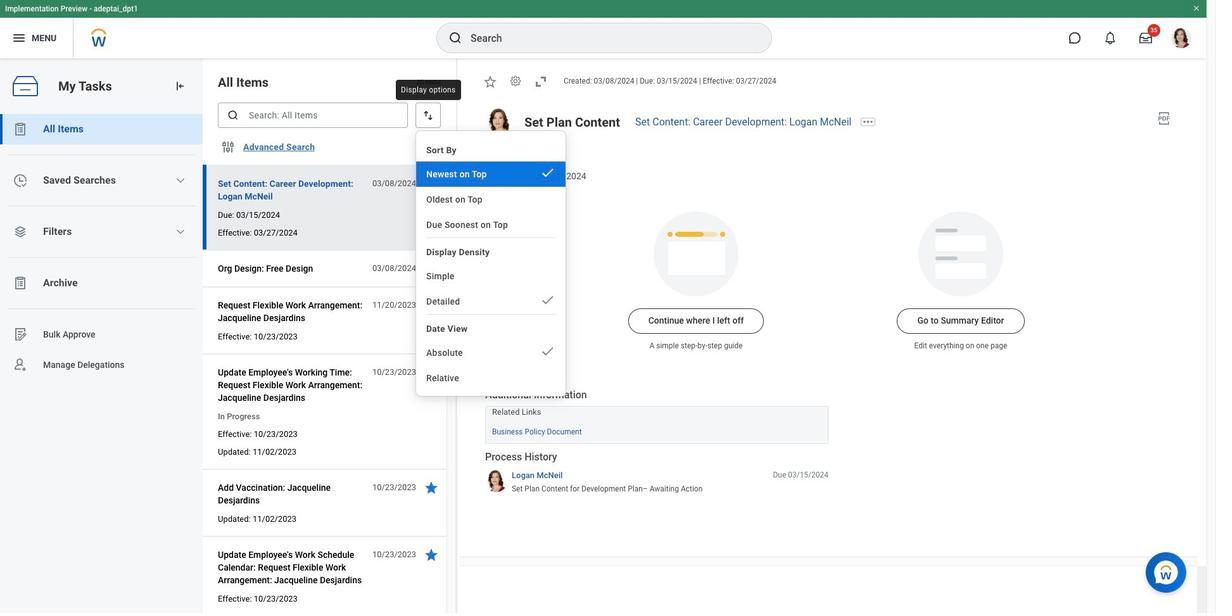 Task type: describe. For each thing, give the bounding box(es) containing it.
configure image
[[221, 139, 236, 155]]

view printable version (pdf) image
[[1157, 111, 1172, 126]]

1 vertical spatial star image
[[424, 176, 439, 191]]

fullscreen image
[[534, 74, 549, 89]]

1 clipboard image from the top
[[13, 122, 28, 137]]

2 vertical spatial star image
[[424, 298, 439, 313]]

item list element
[[203, 58, 458, 613]]

user plus image
[[13, 357, 28, 373]]

justify image
[[11, 30, 27, 46]]

additional information region
[[485, 388, 829, 444]]

inbox large image
[[1140, 32, 1153, 44]]

4 star image from the top
[[424, 548, 439, 563]]

1 check image from the top
[[541, 165, 556, 181]]

search image
[[448, 30, 463, 46]]

chevron down image for perspective 'image'
[[176, 227, 186, 237]]

chevron down image for clock check icon
[[176, 176, 186, 186]]

Search: All Items text field
[[218, 103, 408, 128]]



Task type: vqa. For each thing, say whether or not it's contained in the screenshot.
top Clipboard icon
yes



Task type: locate. For each thing, give the bounding box(es) containing it.
check image
[[541, 165, 556, 181], [541, 344, 556, 359]]

close environment banner image
[[1193, 4, 1201, 12]]

0 vertical spatial star image
[[483, 74, 498, 89]]

perspective image
[[13, 224, 28, 240]]

1 vertical spatial clipboard image
[[13, 276, 28, 291]]

1 vertical spatial check image
[[541, 344, 556, 359]]

transformation import image
[[174, 80, 186, 93]]

2 star image from the top
[[424, 365, 439, 380]]

star image
[[483, 74, 498, 89], [424, 176, 439, 191], [424, 298, 439, 313]]

1 star image from the top
[[424, 261, 439, 276]]

1 vertical spatial chevron down image
[[176, 227, 186, 237]]

3 star image from the top
[[424, 480, 439, 496]]

0 vertical spatial chevron down image
[[176, 176, 186, 186]]

rename image
[[13, 327, 28, 342]]

list
[[0, 114, 203, 380]]

2 clipboard image from the top
[[13, 276, 28, 291]]

0 vertical spatial check image
[[541, 165, 556, 181]]

clock check image
[[13, 173, 28, 188]]

gear image
[[510, 75, 522, 88]]

process history region
[[485, 450, 829, 499]]

clipboard image up clock check icon
[[13, 122, 28, 137]]

banner
[[0, 0, 1207, 58]]

clipboard image up 'rename' icon on the bottom of the page
[[13, 276, 28, 291]]

search image
[[227, 109, 240, 122]]

employee's photo (logan mcneil) image
[[485, 108, 515, 137]]

chevron down image
[[176, 176, 186, 186], [176, 227, 186, 237]]

2 check image from the top
[[541, 344, 556, 359]]

2 chevron down image from the top
[[176, 227, 186, 237]]

sort image
[[422, 109, 435, 122]]

notifications large image
[[1105, 32, 1117, 44]]

menu
[[416, 136, 566, 391]]

profile logan mcneil image
[[1172, 28, 1192, 51]]

0 vertical spatial clipboard image
[[13, 122, 28, 137]]

check image
[[541, 293, 556, 308]]

star image
[[424, 261, 439, 276], [424, 365, 439, 380], [424, 480, 439, 496], [424, 548, 439, 563]]

1 chevron down image from the top
[[176, 176, 186, 186]]

clipboard image
[[13, 122, 28, 137], [13, 276, 28, 291]]

tooltip
[[394, 77, 464, 103]]

Search Workday  search field
[[471, 24, 746, 52]]



